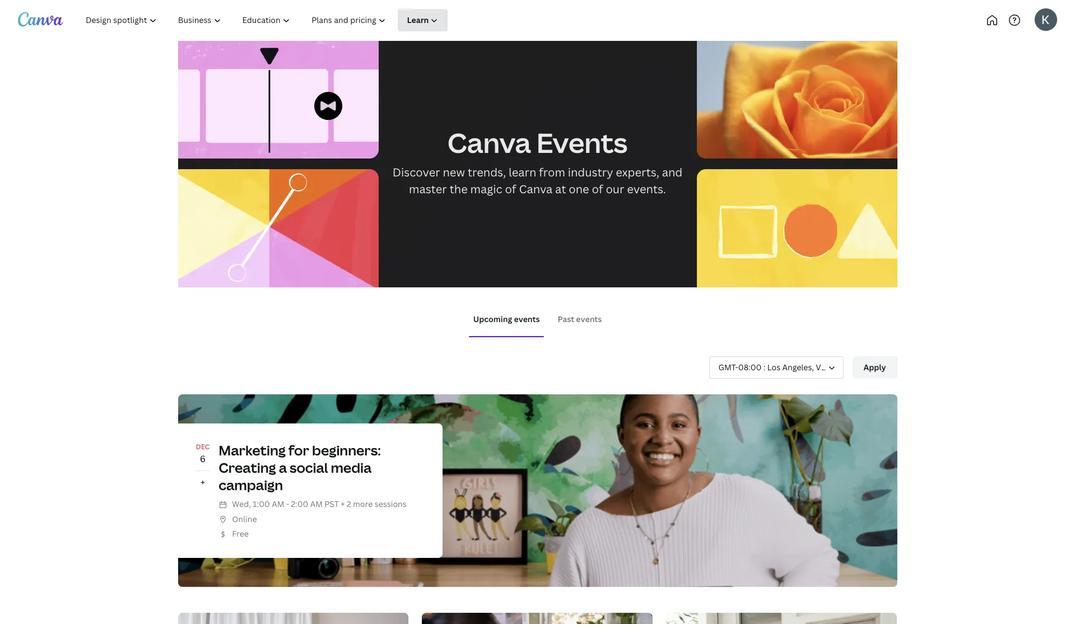 Task type: locate. For each thing, give the bounding box(es) containing it.
2
[[347, 499, 351, 510]]

wed, 1:00 am - 2:00 am pst + 2 more sessions
[[232, 499, 407, 510]]

campaign
[[219, 476, 283, 494]]

social
[[290, 458, 328, 477]]

magic
[[471, 182, 503, 197]]

discover
[[393, 165, 440, 180]]

0 horizontal spatial am
[[272, 499, 284, 510]]

1 horizontal spatial of
[[592, 182, 603, 197]]

free
[[232, 529, 249, 539]]

media
[[331, 458, 372, 477]]

events
[[514, 314, 540, 324], [576, 314, 602, 324]]

events right past
[[576, 314, 602, 324]]

dec
[[196, 442, 210, 452]]

0 horizontal spatial events
[[514, 314, 540, 324]]

and
[[662, 165, 683, 180]]

am left -
[[272, 499, 284, 510]]

2 of from the left
[[592, 182, 603, 197]]

of
[[505, 182, 517, 197], [592, 182, 603, 197]]

canva
[[448, 124, 531, 161], [519, 182, 553, 197]]

1 am from the left
[[272, 499, 284, 510]]

1 of from the left
[[505, 182, 517, 197]]

gmt-
[[719, 362, 739, 373]]

gmt-08:00 : los angeles, vancouver, tijuana
[[719, 362, 887, 373]]

:
[[764, 362, 766, 373]]

+
[[201, 477, 205, 489], [341, 499, 345, 510]]

08:00
[[739, 362, 762, 373]]

a
[[279, 458, 287, 477]]

am left pst
[[310, 499, 323, 510]]

am
[[272, 499, 284, 510], [310, 499, 323, 510]]

2 events from the left
[[576, 314, 602, 324]]

past events link
[[558, 314, 602, 324]]

of down learn at the left of page
[[505, 182, 517, 197]]

events right upcoming
[[514, 314, 540, 324]]

0 horizontal spatial +
[[201, 477, 205, 489]]

1 horizontal spatial +
[[341, 499, 345, 510]]

1 horizontal spatial am
[[310, 499, 323, 510]]

1 events from the left
[[514, 314, 540, 324]]

1 horizontal spatial events
[[576, 314, 602, 324]]

beginners:
[[312, 441, 381, 459]]

upcoming
[[473, 314, 512, 324]]

1 vertical spatial +
[[341, 499, 345, 510]]

past events
[[558, 314, 602, 324]]

experts,
[[616, 165, 660, 180]]

events
[[537, 124, 628, 161]]

new
[[443, 165, 465, 180]]

angeles,
[[783, 362, 814, 373]]

-
[[286, 499, 289, 510]]

+ down 6
[[201, 477, 205, 489]]

0 horizontal spatial of
[[505, 182, 517, 197]]

2:00
[[291, 499, 308, 510]]

dec 6
[[196, 442, 210, 465]]

wed,
[[232, 499, 251, 510]]

our
[[606, 182, 625, 197]]

1:00
[[253, 499, 270, 510]]

canva down learn at the left of page
[[519, 182, 553, 197]]

canva up trends,
[[448, 124, 531, 161]]

of left our
[[592, 182, 603, 197]]

6
[[200, 453, 206, 465]]

+ left 2
[[341, 499, 345, 510]]



Task type: vqa. For each thing, say whether or not it's contained in the screenshot.
'+'
yes



Task type: describe. For each thing, give the bounding box(es) containing it.
events for past events
[[576, 314, 602, 324]]

more
[[353, 499, 373, 510]]

1 vertical spatial canva
[[519, 182, 553, 197]]

marketing
[[219, 441, 286, 459]]

0 vertical spatial canva
[[448, 124, 531, 161]]

online
[[232, 514, 257, 524]]

past
[[558, 314, 575, 324]]

pst
[[325, 499, 339, 510]]

0 vertical spatial +
[[201, 477, 205, 489]]

tijuana
[[860, 362, 887, 373]]

marketing for beginners: creating a social media campaign
[[219, 441, 381, 494]]

learn
[[509, 165, 537, 180]]

2 am from the left
[[310, 499, 323, 510]]

vancouver,
[[816, 362, 858, 373]]

canva events discover new trends, learn from industry experts, and master the magic of canva at one of our events.
[[393, 124, 683, 197]]

trends,
[[468, 165, 506, 180]]

top level navigation element
[[76, 9, 486, 31]]

events for upcoming events
[[514, 314, 540, 324]]

at
[[555, 182, 566, 197]]

one
[[569, 182, 589, 197]]

from
[[539, 165, 565, 180]]

los
[[768, 362, 781, 373]]

gmt-08:00 : los angeles, vancouver, tijuana button
[[709, 356, 887, 379]]

sessions
[[375, 499, 407, 510]]

upcoming events
[[473, 314, 540, 324]]

events.
[[627, 182, 666, 197]]

master
[[409, 182, 447, 197]]

creating
[[219, 458, 276, 477]]

industry
[[568, 165, 613, 180]]

for
[[289, 441, 309, 459]]

the
[[450, 182, 468, 197]]



